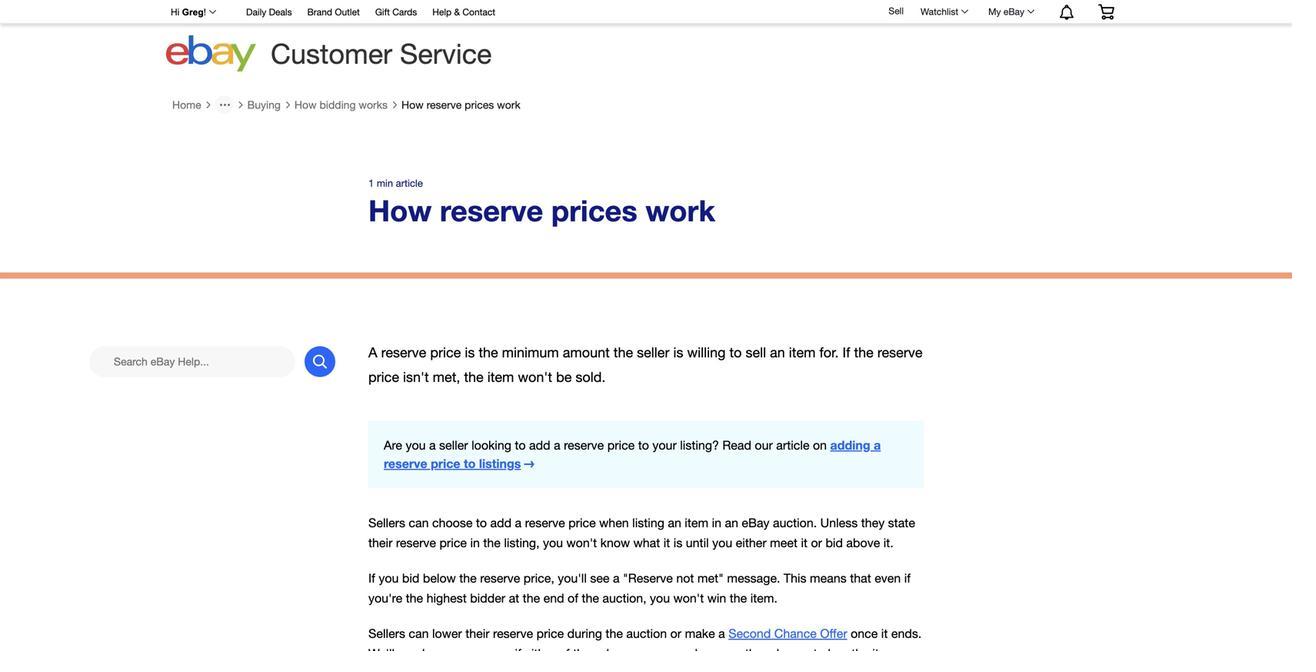 Task type: locate. For each thing, give the bounding box(es) containing it.
item up until
[[685, 516, 709, 530]]

how
[[295, 98, 317, 111], [402, 98, 424, 111], [369, 193, 432, 228]]

work inside 'how reserve prices work' link
[[497, 98, 521, 111]]

it.
[[884, 536, 894, 550]]

can
[[409, 516, 429, 530], [409, 627, 429, 641]]

bid right or
[[826, 536, 843, 550]]

Search eBay Help... text field
[[89, 347, 295, 377]]

0 horizontal spatial seller
[[439, 438, 468, 453]]

the up bidder
[[459, 572, 477, 586]]

above
[[847, 536, 880, 550]]

to down looking
[[464, 456, 476, 471]]

sellers
[[369, 516, 405, 530], [369, 627, 405, 641]]

work inside 1 min article how reserve prices work
[[646, 193, 716, 228]]

add up the listing, at the bottom left of the page
[[490, 516, 512, 530]]

the right win
[[730, 592, 747, 606]]

1 horizontal spatial ebay
[[1004, 6, 1025, 17]]

0 vertical spatial if
[[905, 572, 911, 586]]

a up the listing, at the bottom left of the page
[[515, 516, 522, 530]]

gift
[[375, 7, 390, 17]]

can left choose
[[409, 516, 429, 530]]

greg
[[182, 7, 204, 17]]

a right looking
[[554, 438, 561, 453]]

0 horizontal spatial bid
[[402, 572, 420, 586]]

0 horizontal spatial if
[[515, 647, 521, 652]]

brand outlet link
[[307, 4, 360, 21]]

0 horizontal spatial either
[[525, 647, 556, 652]]

a down lower
[[452, 647, 459, 652]]

2 horizontal spatial an
[[770, 345, 785, 361]]

2 vertical spatial item
[[685, 516, 709, 530]]

the right the 'met,'
[[464, 369, 484, 386]]

1 vertical spatial sellers
[[369, 627, 405, 641]]

0 vertical spatial in
[[712, 516, 722, 530]]

the down once
[[852, 647, 869, 652]]

can for choose
[[409, 516, 429, 530]]

1 vertical spatial of
[[559, 647, 570, 652]]

0 vertical spatial if
[[843, 345, 850, 361]]

you right until
[[713, 536, 733, 550]]

0 vertical spatial of
[[568, 592, 579, 606]]

add inside sellers can choose to add a reserve price when listing an item in an ebay auction. unless they state their reserve price in the listing, you won't know what it is until you either meet it or bid above it.
[[490, 516, 512, 530]]

it right once
[[881, 627, 888, 641]]

of left these
[[559, 647, 570, 652]]

0 vertical spatial bid
[[826, 536, 843, 550]]

item. down message.
[[751, 592, 778, 606]]

price left listings
[[431, 456, 460, 471]]

can for lower
[[409, 627, 429, 641]]

seller left looking
[[439, 438, 468, 453]]

1 horizontal spatial item.
[[873, 647, 900, 652]]

article
[[396, 177, 423, 189], [776, 438, 810, 453]]

in down choose
[[470, 536, 480, 550]]

are
[[384, 438, 402, 453]]

a inside if you bid below the reserve price, you'll see a "reserve not met" message. this means that even if you're the highest bidder at the end of the auction, you won't win the item.
[[613, 572, 620, 586]]

&
[[454, 7, 460, 17]]

0 horizontal spatial prices
[[465, 98, 494, 111]]

to left the sell
[[730, 345, 742, 361]]

won't down not
[[674, 592, 704, 606]]

your shopping cart image
[[1098, 4, 1116, 19]]

the right amount
[[614, 345, 633, 361]]

0 vertical spatial ebay
[[1004, 6, 1025, 17]]

an right listing
[[668, 516, 682, 530]]

add right looking
[[529, 438, 551, 453]]

lower
[[432, 627, 462, 641]]

1 vertical spatial add
[[490, 516, 512, 530]]

1 vertical spatial won't
[[567, 536, 597, 550]]

in up met"
[[712, 516, 722, 530]]

if
[[905, 572, 911, 586], [515, 647, 521, 652]]

item down minimum on the left
[[488, 369, 514, 386]]

the inside sellers can choose to add a reserve price when listing an item in an ebay auction. unless they state their reserve price in the listing, you won't know what it is until you either meet it or bid above it.
[[483, 536, 501, 550]]

2 can from the top
[[409, 627, 429, 641]]

0 vertical spatial article
[[396, 177, 423, 189]]

0 horizontal spatial item.
[[751, 592, 778, 606]]

their up you're
[[369, 536, 393, 550]]

1 vertical spatial article
[[776, 438, 810, 453]]

0 horizontal spatial article
[[396, 177, 423, 189]]

price
[[430, 345, 461, 361], [369, 369, 399, 386], [608, 438, 635, 453], [431, 456, 460, 471], [569, 516, 596, 530], [440, 536, 467, 550], [537, 627, 564, 641]]

are you a seller looking to add a reserve price to your listing? read our article on
[[384, 438, 830, 453]]

our
[[755, 438, 773, 453]]

not
[[676, 572, 694, 586]]

sellers inside sellers can choose to add a reserve price when listing an item in an ebay auction. unless they state their reserve price in the listing, you won't know what it is until you either meet it or bid above it.
[[369, 516, 405, 530]]

once it ends. we'll send you a message if either of these happen, so you have another chance to buy the item.
[[369, 627, 922, 652]]

0 horizontal spatial it
[[664, 536, 670, 550]]

you down lower
[[428, 647, 449, 652]]

met,
[[433, 369, 460, 386]]

won't down minimum on the left
[[518, 369, 552, 386]]

0 horizontal spatial ebay
[[742, 516, 770, 530]]

2 sellers from the top
[[369, 627, 405, 641]]

see
[[590, 572, 610, 586]]

how inside how bidding works 'link'
[[295, 98, 317, 111]]

0 horizontal spatial if
[[369, 572, 375, 586]]

how reserve prices work link
[[402, 98, 521, 111]]

1 horizontal spatial work
[[646, 193, 716, 228]]

of inside once it ends. we'll send you a message if either of these happen, so you have another chance to buy the item.
[[559, 647, 570, 652]]

0 horizontal spatial won't
[[518, 369, 552, 386]]

item.
[[751, 592, 778, 606], [873, 647, 900, 652]]

either
[[736, 536, 767, 550], [525, 647, 556, 652]]

bid inside sellers can choose to add a reserve price when listing an item in an ebay auction. unless they state their reserve price in the listing, you won't know what it is until you either meet it or bid above it.
[[826, 536, 843, 550]]

add
[[529, 438, 551, 453], [490, 516, 512, 530]]

you right are on the left
[[406, 438, 426, 453]]

1 vertical spatial work
[[646, 193, 716, 228]]

ebay right my
[[1004, 6, 1025, 17]]

chance
[[775, 627, 817, 641]]

1 sellers from the top
[[369, 516, 405, 530]]

2 horizontal spatial it
[[881, 627, 888, 641]]

1 horizontal spatial bid
[[826, 536, 843, 550]]

how down min
[[369, 193, 432, 228]]

deals
[[269, 7, 292, 17]]

how inside 1 min article how reserve prices work
[[369, 193, 432, 228]]

sold.
[[576, 369, 606, 386]]

you up you're
[[379, 572, 399, 586]]

service
[[400, 37, 492, 70]]

gift cards
[[375, 7, 417, 17]]

price left when
[[569, 516, 596, 530]]

0 horizontal spatial an
[[668, 516, 682, 530]]

to right choose
[[476, 516, 487, 530]]

0 vertical spatial won't
[[518, 369, 552, 386]]

item. down 'ends.'
[[873, 647, 900, 652]]

if inside if you bid below the reserve price, you'll see a "reserve not met" message. this means that even if you're the highest bidder at the end of the auction, you won't win the item.
[[369, 572, 375, 586]]

home link
[[172, 98, 201, 111]]

1 horizontal spatial prices
[[552, 193, 638, 228]]

sellers up we'll
[[369, 627, 405, 641]]

0 vertical spatial seller
[[637, 345, 670, 361]]

0 vertical spatial can
[[409, 516, 429, 530]]

this
[[784, 572, 807, 586]]

choose
[[432, 516, 473, 530]]

1 vertical spatial item
[[488, 369, 514, 386]]

if up you're
[[369, 572, 375, 586]]

isn't
[[403, 369, 429, 386]]

is left willing
[[674, 345, 684, 361]]

1 horizontal spatial their
[[466, 627, 490, 641]]

have
[[695, 647, 721, 652]]

1 horizontal spatial if
[[843, 345, 850, 361]]

my ebay link
[[980, 2, 1042, 21]]

1 horizontal spatial an
[[725, 516, 739, 530]]

in
[[712, 516, 722, 530], [470, 536, 480, 550]]

1 vertical spatial item.
[[873, 647, 900, 652]]

0 horizontal spatial work
[[497, 98, 521, 111]]

buying
[[247, 98, 281, 111]]

item left for.
[[789, 345, 816, 361]]

seller left willing
[[637, 345, 670, 361]]

unless
[[821, 516, 858, 530]]

a right are on the left
[[429, 438, 436, 453]]

1 vertical spatial ebay
[[742, 516, 770, 530]]

it right what
[[664, 536, 670, 550]]

an for item
[[725, 516, 739, 530]]

1 horizontal spatial seller
[[637, 345, 670, 361]]

the right for.
[[854, 345, 874, 361]]

if inside a reserve price is the minimum amount the seller is willing to sell an item for. if the reserve price isn't met, the item won't be sold.
[[843, 345, 850, 361]]

a right see
[[613, 572, 620, 586]]

sellers can lower their reserve price during the auction or make a second chance offer
[[369, 627, 848, 641]]

article left on
[[776, 438, 810, 453]]

outlet
[[335, 7, 360, 17]]

of right the 'end'
[[568, 592, 579, 606]]

reserve inside 1 min article how reserve prices work
[[440, 193, 543, 228]]

the up happen,
[[606, 627, 623, 641]]

0 vertical spatial item.
[[751, 592, 778, 606]]

how right works
[[402, 98, 424, 111]]

2 horizontal spatial item
[[789, 345, 816, 361]]

item
[[789, 345, 816, 361], [488, 369, 514, 386], [685, 516, 709, 530]]

0 vertical spatial add
[[529, 438, 551, 453]]

won't left know at the bottom of the page
[[567, 536, 597, 550]]

1 vertical spatial can
[[409, 627, 429, 641]]

0 vertical spatial either
[[736, 536, 767, 550]]

0 vertical spatial prices
[[465, 98, 494, 111]]

1 vertical spatial if
[[515, 647, 521, 652]]

to
[[730, 345, 742, 361], [515, 438, 526, 453], [638, 438, 649, 453], [464, 456, 476, 471], [476, 516, 487, 530], [814, 647, 825, 652]]

adding a reserve price to listings
[[384, 438, 881, 471]]

sellers for sellers can lower their reserve price during the auction or make a second chance offer
[[369, 627, 405, 641]]

chance
[[770, 647, 810, 652]]

price down choose
[[440, 536, 467, 550]]

1 horizontal spatial won't
[[567, 536, 597, 550]]

it inside once it ends. we'll send you a message if either of these happen, so you have another chance to buy the item.
[[881, 627, 888, 641]]

ebay inside sellers can choose to add a reserve price when listing an item in an ebay auction. unless they state their reserve price in the listing, you won't know what it is until you either meet it or bid above it.
[[742, 516, 770, 530]]

1 vertical spatial their
[[466, 627, 490, 641]]

article right min
[[396, 177, 423, 189]]

their up message
[[466, 627, 490, 641]]

0 vertical spatial item
[[789, 345, 816, 361]]

end
[[544, 592, 564, 606]]

to inside once it ends. we'll send you a message if either of these happen, so you have another chance to buy the item.
[[814, 647, 825, 652]]

2 horizontal spatial won't
[[674, 592, 704, 606]]

if right for.
[[843, 345, 850, 361]]

their
[[369, 536, 393, 550], [466, 627, 490, 641]]

listing?
[[680, 438, 719, 453]]

the inside once it ends. we'll send you a message if either of these happen, so you have another chance to buy the item.
[[852, 647, 869, 652]]

sellers left choose
[[369, 516, 405, 530]]

1 horizontal spatial article
[[776, 438, 810, 453]]

1 horizontal spatial add
[[529, 438, 551, 453]]

during
[[567, 627, 602, 641]]

1 can from the top
[[409, 516, 429, 530]]

either left these
[[525, 647, 556, 652]]

can up send
[[409, 627, 429, 641]]

how reserve prices work main content
[[0, 89, 1292, 652]]

to left buy
[[814, 647, 825, 652]]

won't
[[518, 369, 552, 386], [567, 536, 597, 550], [674, 592, 704, 606]]

another
[[725, 647, 767, 652]]

highest
[[427, 592, 467, 606]]

1 horizontal spatial either
[[736, 536, 767, 550]]

0 vertical spatial work
[[497, 98, 521, 111]]

gift cards link
[[375, 4, 417, 21]]

the left the listing, at the bottom left of the page
[[483, 536, 501, 550]]

2 vertical spatial won't
[[674, 592, 704, 606]]

if
[[843, 345, 850, 361], [369, 572, 375, 586]]

to inside a reserve price is the minimum amount the seller is willing to sell an item for. if the reserve price isn't met, the item won't be sold.
[[730, 345, 742, 361]]

it left or
[[801, 536, 808, 550]]

1 horizontal spatial item
[[685, 516, 709, 530]]

0 horizontal spatial add
[[490, 516, 512, 530]]

hi greg !
[[171, 7, 206, 17]]

these
[[573, 647, 603, 652]]

an inside a reserve price is the minimum amount the seller is willing to sell an item for. if the reserve price isn't met, the item won't be sold.
[[770, 345, 785, 361]]

bid left below
[[402, 572, 420, 586]]

0 vertical spatial their
[[369, 536, 393, 550]]

for.
[[820, 345, 839, 361]]

1 vertical spatial bid
[[402, 572, 420, 586]]

1 horizontal spatial if
[[905, 572, 911, 586]]

how for how bidding works
[[295, 98, 317, 111]]

0 vertical spatial sellers
[[369, 516, 405, 530]]

1 vertical spatial either
[[525, 647, 556, 652]]

1 vertical spatial prices
[[552, 193, 638, 228]]

you right the so
[[672, 647, 692, 652]]

how inside 'how reserve prices work' link
[[402, 98, 424, 111]]

can inside sellers can choose to add a reserve price when listing an item in an ebay auction. unless they state their reserve price in the listing, you won't know what it is until you either meet it or bid above it.
[[409, 516, 429, 530]]

how left the bidding at left
[[295, 98, 317, 111]]

an up message.
[[725, 516, 739, 530]]

it
[[664, 536, 670, 550], [801, 536, 808, 550], [881, 627, 888, 641]]

a right adding
[[874, 438, 881, 453]]

bidder
[[470, 592, 506, 606]]

reserve
[[427, 98, 462, 111], [440, 193, 543, 228], [381, 345, 426, 361], [878, 345, 923, 361], [564, 438, 604, 453], [384, 456, 427, 471], [525, 516, 565, 530], [396, 536, 436, 550], [480, 572, 520, 586], [493, 627, 533, 641]]

prices
[[465, 98, 494, 111], [552, 193, 638, 228]]

if right even
[[905, 572, 911, 586]]

prices inside 1 min article how reserve prices work
[[552, 193, 638, 228]]

brand outlet
[[307, 7, 360, 17]]

either left the meet
[[736, 536, 767, 550]]

0 horizontal spatial in
[[470, 536, 480, 550]]

if right message
[[515, 647, 521, 652]]

is left until
[[674, 536, 683, 550]]

ebay left auction.
[[742, 516, 770, 530]]

0 horizontal spatial their
[[369, 536, 393, 550]]

how bidding works link
[[295, 98, 388, 111]]

daily deals
[[246, 7, 292, 17]]

an right the sell
[[770, 345, 785, 361]]

item inside sellers can choose to add a reserve price when listing an item in an ebay auction. unless they state their reserve price in the listing, you won't know what it is until you either meet it or bid above it.
[[685, 516, 709, 530]]

1 vertical spatial if
[[369, 572, 375, 586]]

second chance offer link
[[729, 627, 848, 641]]

means
[[810, 572, 847, 586]]



Task type: describe. For each thing, give the bounding box(es) containing it.
won't inside a reserve price is the minimum amount the seller is willing to sell an item for. if the reserve price isn't met, the item won't be sold.
[[518, 369, 552, 386]]

ends.
[[892, 627, 922, 641]]

to inside adding a reserve price to listings
[[464, 456, 476, 471]]

what
[[634, 536, 660, 550]]

help & contact
[[433, 7, 495, 17]]

the right at
[[523, 592, 540, 606]]

is left minimum on the left
[[465, 345, 475, 361]]

"reserve
[[623, 572, 673, 586]]

1 horizontal spatial in
[[712, 516, 722, 530]]

you down "reserve
[[650, 592, 670, 606]]

contact
[[463, 7, 495, 17]]

willing
[[687, 345, 726, 361]]

price down a
[[369, 369, 399, 386]]

the left minimum on the left
[[479, 345, 498, 361]]

won't inside sellers can choose to add a reserve price when listing an item in an ebay auction. unless they state their reserve price in the listing, you won't know what it is until you either meet it or bid above it.
[[567, 536, 597, 550]]

minimum
[[502, 345, 559, 361]]

1
[[369, 177, 374, 189]]

how for how reserve prices work
[[402, 98, 424, 111]]

reserve inside adding a reserve price to listings
[[384, 456, 427, 471]]

price,
[[524, 572, 555, 586]]

my ebay
[[989, 6, 1025, 17]]

reserve inside if you bid below the reserve price, you'll see a "reserve not met" message. this means that even if you're the highest bidder at the end of the auction, you won't win the item.
[[480, 572, 520, 586]]

1 min article how reserve prices work
[[369, 177, 716, 228]]

an for to
[[770, 345, 785, 361]]

you'll
[[558, 572, 587, 586]]

how reserve prices work
[[402, 98, 521, 111]]

daily
[[246, 7, 266, 17]]

is inside sellers can choose to add a reserve price when listing an item in an ebay auction. unless they state their reserve price in the listing, you won't know what it is until you either meet it or bid above it.
[[674, 536, 683, 550]]

win
[[708, 592, 726, 606]]

sellers for sellers can choose to add a reserve price when listing an item in an ebay auction. unless they state their reserve price in the listing, you won't know what it is until you either meet it or bid above it.
[[369, 516, 405, 530]]

when
[[599, 516, 629, 530]]

sellers can choose to add a reserve price when listing an item in an ebay auction. unless they state their reserve price in the listing, you won't know what it is until you either meet it or bid above it.
[[369, 516, 915, 550]]

hi
[[171, 7, 180, 17]]

state
[[888, 516, 915, 530]]

met"
[[698, 572, 724, 586]]

bid inside if you bid below the reserve price, you'll see a "reserve not met" message. this means that even if you're the highest bidder at the end of the auction, you won't win the item.
[[402, 572, 420, 586]]

home
[[172, 98, 201, 111]]

once
[[851, 627, 878, 641]]

a inside sellers can choose to add a reserve price when listing an item in an ebay auction. unless they state their reserve price in the listing, you won't know what it is until you either meet it or bid above it.
[[515, 516, 522, 530]]

looking
[[472, 438, 512, 453]]

!
[[204, 7, 206, 17]]

to inside sellers can choose to add a reserve price when listing an item in an ebay auction. unless they state their reserve price in the listing, you won't know what it is until you either meet it or bid above it.
[[476, 516, 487, 530]]

to left 'your'
[[638, 438, 649, 453]]

item. inside once it ends. we'll send you a message if either of these happen, so you have another chance to buy the item.
[[873, 647, 900, 652]]

ebay inside my ebay link
[[1004, 6, 1025, 17]]

help
[[433, 7, 452, 17]]

even
[[875, 572, 901, 586]]

sell link
[[882, 5, 911, 16]]

price left during
[[537, 627, 564, 641]]

0 horizontal spatial item
[[488, 369, 514, 386]]

or
[[811, 536, 822, 550]]

a inside once it ends. we'll send you a message if either of these happen, so you have another chance to buy the item.
[[452, 647, 459, 652]]

sell
[[889, 5, 904, 16]]

price up the 'met,'
[[430, 345, 461, 361]]

you right the listing, at the bottom left of the page
[[543, 536, 563, 550]]

make
[[685, 627, 715, 641]]

a reserve price is the minimum amount the seller is willing to sell an item for. if the reserve price isn't met, the item won't be sold.
[[369, 345, 923, 386]]

how bidding works
[[295, 98, 388, 111]]

that
[[850, 572, 871, 586]]

your
[[653, 438, 677, 453]]

customer
[[271, 37, 392, 70]]

a
[[369, 345, 377, 361]]

if inside once it ends. we'll send you a message if either of these happen, so you have another chance to buy the item.
[[515, 647, 521, 652]]

listing,
[[504, 536, 540, 550]]

1 horizontal spatial it
[[801, 536, 808, 550]]

account navigation
[[162, 0, 1126, 24]]

won't inside if you bid below the reserve price, you'll see a "reserve not met" message. this means that even if you're the highest bidder at the end of the auction, you won't win the item.
[[674, 592, 704, 606]]

to up listings
[[515, 438, 526, 453]]

send
[[398, 647, 425, 652]]

either inside sellers can choose to add a reserve price when listing an item in an ebay auction. unless they state their reserve price in the listing, you won't know what it is until you either meet it or bid above it.
[[736, 536, 767, 550]]

customer service banner
[[162, 0, 1126, 77]]

we'll
[[369, 647, 395, 652]]

seller inside a reserve price is the minimum amount the seller is willing to sell an item for. if the reserve price isn't met, the item won't be sold.
[[637, 345, 670, 361]]

if you bid below the reserve price, you'll see a "reserve not met" message. this means that even if you're the highest bidder at the end of the auction, you won't win the item.
[[369, 572, 911, 606]]

adding
[[830, 438, 871, 453]]

watchlist
[[921, 6, 959, 17]]

price left 'your'
[[608, 438, 635, 453]]

1 vertical spatial in
[[470, 536, 480, 550]]

works
[[359, 98, 388, 111]]

adding a reserve price to listings link
[[384, 438, 881, 471]]

watchlist link
[[912, 2, 976, 21]]

message
[[462, 647, 512, 652]]

daily deals link
[[246, 4, 292, 21]]

article inside 1 min article how reserve prices work
[[396, 177, 423, 189]]

read
[[723, 438, 752, 453]]

they
[[861, 516, 885, 530]]

customer service
[[271, 37, 492, 70]]

know
[[601, 536, 630, 550]]

1 vertical spatial seller
[[439, 438, 468, 453]]

on
[[813, 438, 827, 453]]

you're
[[369, 592, 402, 606]]

second
[[729, 627, 771, 641]]

sell
[[746, 345, 766, 361]]

brand
[[307, 7, 332, 17]]

the down see
[[582, 592, 599, 606]]

cards
[[393, 7, 417, 17]]

auction,
[[603, 592, 647, 606]]

price inside adding a reserve price to listings
[[431, 456, 460, 471]]

be
[[556, 369, 572, 386]]

auction or
[[627, 627, 682, 641]]

item. inside if you bid below the reserve price, you'll see a "reserve not met" message. this means that even if you're the highest bidder at the end of the auction, you won't win the item.
[[751, 592, 778, 606]]

the right you're
[[406, 592, 423, 606]]

their inside sellers can choose to add a reserve price when listing an item in an ebay auction. unless they state their reserve price in the listing, you won't know what it is until you either meet it or bid above it.
[[369, 536, 393, 550]]

bidding
[[320, 98, 356, 111]]

meet
[[770, 536, 798, 550]]

offer
[[820, 627, 848, 641]]

a up have
[[719, 627, 725, 641]]

buying link
[[247, 98, 281, 111]]

either inside once it ends. we'll send you a message if either of these happen, so you have another chance to buy the item.
[[525, 647, 556, 652]]

if inside if you bid below the reserve price, you'll see a "reserve not met" message. this means that even if you're the highest bidder at the end of the auction, you won't win the item.
[[905, 572, 911, 586]]

my
[[989, 6, 1001, 17]]

listings
[[479, 456, 521, 471]]

amount
[[563, 345, 610, 361]]

a inside adding a reserve price to listings
[[874, 438, 881, 453]]

until
[[686, 536, 709, 550]]

of inside if you bid below the reserve price, you'll see a "reserve not met" message. this means that even if you're the highest bidder at the end of the auction, you won't win the item.
[[568, 592, 579, 606]]

at
[[509, 592, 519, 606]]



Task type: vqa. For each thing, say whether or not it's contained in the screenshot.
1 min article how reserve prices work
yes



